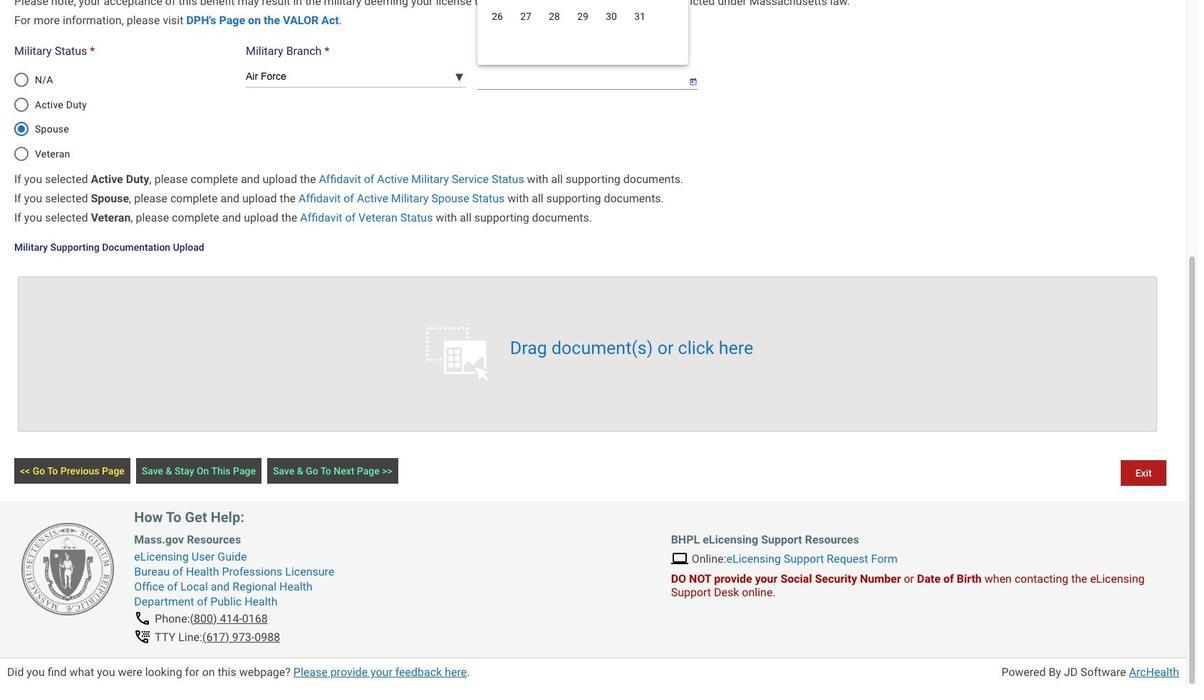 Task type: locate. For each thing, give the bounding box(es) containing it.
option group
[[14, 65, 242, 161]]

row
[[483, 2, 683, 31]]

None field
[[477, 65, 678, 90]]

massachusetts state seal image
[[21, 523, 114, 616]]



Task type: vqa. For each thing, say whether or not it's contained in the screenshot.
option group at the top of page
yes



